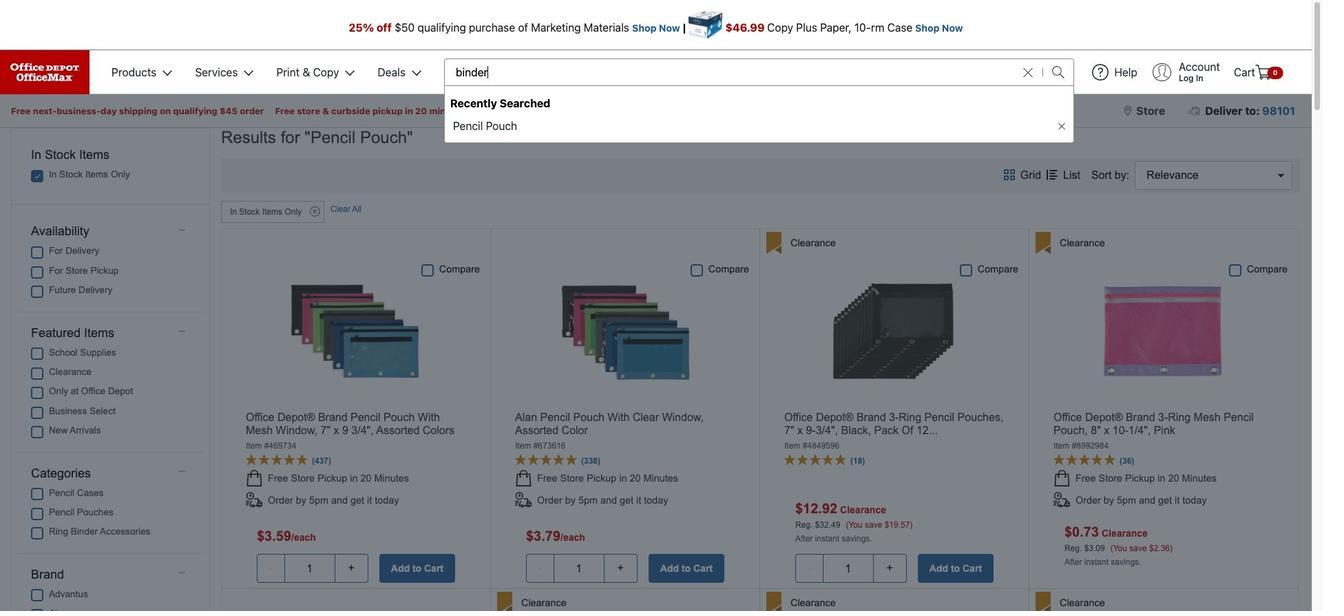 Task type: locate. For each thing, give the bounding box(es) containing it.
office depott & officemax image
[[4, 51, 85, 94]]

office depot® brand 3-ring pencil pouches, 7" x 9-3/4", black, pack of 12 pouches image
[[826, 263, 964, 400]]

None text field
[[560, 563, 599, 576], [829, 563, 868, 576], [560, 563, 599, 576], [829, 563, 868, 576]]

None text field
[[291, 563, 329, 576]]

main navigation
[[101, 50, 433, 94]]

office depot® brand pencil pouch with mesh window, 7" x 9 3/4", assorted colors image
[[287, 263, 425, 400]]



Task type: describe. For each thing, give the bounding box(es) containing it.
hot paper deals image
[[689, 11, 723, 39]]

alan pencil pouch with clear window, assorted color image
[[557, 263, 695, 400]]

Search text field
[[445, 59, 1014, 85]]

clear search result image
[[1057, 121, 1068, 132]]

office depot® brand 3-ring mesh pencil pouch, 8" x 10-1/4", pink image
[[1096, 263, 1233, 400]]



Task type: vqa. For each thing, say whether or not it's contained in the screenshot.
Year "icon/action/minus"
no



